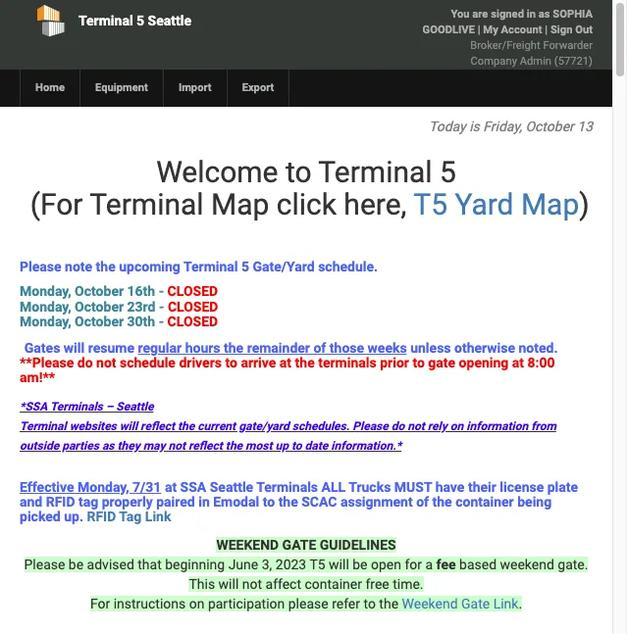 Task type: describe. For each thing, give the bounding box(es) containing it.
click
[[276, 187, 337, 222]]

have
[[435, 479, 465, 495]]

terminal 5 seattle link
[[20, 0, 241, 41]]

based
[[459, 557, 497, 573]]

2 map from the left
[[521, 187, 579, 222]]

3,
[[262, 557, 272, 573]]

tag
[[78, 495, 98, 510]]

rely
[[428, 420, 447, 434]]

company
[[471, 55, 517, 68]]

all
[[321, 479, 346, 495]]

home link
[[20, 70, 79, 107]]

)
[[579, 187, 589, 222]]

2 be from the left
[[353, 557, 368, 573]]

being
[[517, 495, 552, 510]]

sign out link
[[550, 24, 593, 36]]

t5 inside weekend gate guidelines please be advised that beginning june 3, 2023 t5 will be open for a fee based weekend gate. this will not affect container free time. for instructions on participation please refer to the weekend gate link .
[[310, 557, 325, 573]]

yard
[[455, 187, 514, 222]]

1 horizontal spatial at
[[280, 355, 292, 371]]

23rd
[[127, 299, 156, 315]]

welcome
[[156, 155, 278, 189]]

gate
[[461, 596, 490, 612]]

2 - from the top
[[159, 299, 164, 315]]

from
[[531, 420, 556, 434]]

the left scac
[[278, 495, 298, 510]]

rfid inside at ssa seattle terminals all trucks must have their license plate and rfid tag properly paired in emodal to the scac assignment of the container being picked up.
[[46, 495, 75, 510]]

open
[[371, 557, 401, 573]]

do inside gates will resume regular hours the remainder of those weeks unless otherwise noted. **please do not schedule drivers to arrive at the terminals prior to gate opening at 8:00 am!**
[[77, 355, 93, 371]]

rfid tag link
[[87, 510, 175, 525]]

up
[[275, 440, 288, 453]]

–
[[106, 400, 113, 414]]

gate/yard
[[239, 420, 289, 434]]

terminal inside *ssa terminals – seattle terminal websites will reflect the current gate/yard schedules. please do not rely on information from outside parties as they may not reflect the most up to date information.*
[[20, 420, 66, 434]]

affect
[[265, 577, 301, 592]]

those
[[330, 340, 364, 356]]

rfid tag link link
[[87, 510, 175, 525]]

2 horizontal spatial at
[[512, 355, 524, 371]]

on inside *ssa terminals – seattle terminal websites will reflect the current gate/yard schedules. please do not rely on information from outside parties as they may not reflect the most up to date information.*
[[450, 420, 463, 434]]

1 - from the top
[[159, 284, 164, 300]]

**please
[[20, 355, 74, 371]]

prior
[[380, 355, 409, 371]]

1 horizontal spatial reflect
[[188, 440, 223, 453]]

of inside gates will resume regular hours the remainder of those weeks unless otherwise noted. **please do not schedule drivers to arrive at the terminals prior to gate opening at 8:00 am!**
[[313, 340, 326, 356]]

in inside you are signed in as sophia goodlive
[[527, 8, 536, 21]]

1 horizontal spatial rfid
[[87, 510, 116, 525]]

t5 inside welcome to terminal 5 (for terminal map click here, t5 yard map )
[[413, 187, 447, 222]]

2023
[[276, 557, 306, 573]]

weekend
[[402, 596, 458, 612]]

gate.
[[558, 557, 588, 573]]

for
[[90, 596, 110, 612]]

terminal 5 seattle
[[79, 13, 191, 28]]

seattle inside *ssa terminals – seattle terminal websites will reflect the current gate/yard schedules. please do not rely on information from outside parties as they may not reflect the most up to date information.*
[[116, 400, 153, 414]]

account
[[501, 24, 542, 36]]

paired
[[156, 495, 195, 510]]

equipment link
[[79, 70, 163, 107]]

signed
[[491, 8, 524, 21]]

emodal
[[213, 495, 259, 510]]

at ssa seattle terminals all trucks must have their license plate and rfid tag properly paired in emodal to the scac assignment of the container being picked up.
[[20, 479, 578, 525]]

schedule.
[[318, 259, 378, 275]]

their
[[468, 479, 496, 495]]

sophia
[[553, 8, 593, 21]]

trucks
[[349, 479, 391, 495]]

ssa
[[180, 479, 206, 495]]

30th
[[127, 314, 155, 330]]

weekend gate link link
[[402, 596, 519, 612]]

gate
[[282, 537, 316, 553]]

of inside at ssa seattle terminals all trucks must have their license plate and rfid tag properly paired in emodal to the scac assignment of the container being picked up.
[[416, 495, 429, 510]]

gates will resume regular hours the remainder of those weeks unless otherwise noted. **please do not schedule drivers to arrive at the terminals prior to gate opening at 8:00 am!**
[[20, 340, 558, 386]]

export
[[242, 81, 274, 94]]

parties
[[62, 440, 99, 453]]

| my account | sign out broker/freight forwarder company admin (57721)
[[470, 24, 593, 68]]

for
[[405, 557, 422, 573]]

refer
[[332, 596, 360, 612]]

please note the upcoming terminal 5 gate/yard schedule. monday, october 16th - closed monday, october 23rd - closed monday, october 30th - closed
[[20, 259, 378, 330]]

seattle for at
[[210, 479, 253, 495]]

as inside you are signed in as sophia goodlive
[[539, 8, 550, 21]]

import link
[[163, 70, 226, 107]]

upcoming
[[119, 259, 180, 275]]

will down guidelines
[[329, 557, 349, 573]]

gate/yard
[[253, 259, 315, 275]]

is
[[469, 119, 480, 134]]

the inside weekend gate guidelines please be advised that beginning june 3, 2023 t5 will be open for a fee based weekend gate. this will not affect container free time. for instructions on participation please refer to the weekend gate link .
[[379, 596, 398, 612]]

terminal down today
[[318, 155, 432, 189]]

resume
[[88, 340, 134, 356]]

regular
[[138, 340, 182, 356]]

weeks
[[368, 340, 407, 356]]

*ssa terminals – seattle terminal websites will reflect the current gate/yard schedules. please do not rely on information from outside parties as they may not reflect the most up to date information.*
[[20, 400, 556, 453]]

forwarder
[[543, 39, 593, 52]]

sign
[[550, 24, 573, 36]]

that
[[138, 557, 162, 573]]

to inside welcome to terminal 5 (for terminal map click here, t5 yard map )
[[285, 155, 312, 189]]

in inside at ssa seattle terminals all trucks must have their license plate and rfid tag properly paired in emodal to the scac assignment of the container being picked up.
[[198, 495, 210, 510]]

(57721)
[[554, 55, 593, 68]]

arrive
[[241, 355, 276, 371]]

my account link
[[483, 24, 542, 36]]

my
[[483, 24, 498, 36]]

free
[[365, 577, 389, 592]]

participation
[[208, 596, 285, 612]]

october left 13 on the right top of the page
[[525, 119, 574, 134]]

weekend
[[500, 557, 554, 573]]

5 inside welcome to terminal 5 (for terminal map click here, t5 yard map )
[[440, 155, 456, 189]]

welcome to terminal 5 (for terminal map click here, t5 yard map )
[[23, 155, 589, 222]]

gates
[[24, 340, 60, 356]]

scac
[[302, 495, 337, 510]]

0 vertical spatial link
[[145, 510, 171, 525]]

home
[[35, 81, 65, 94]]

tag
[[119, 510, 142, 525]]

unless
[[410, 340, 451, 356]]

properly
[[102, 495, 153, 510]]

7/31
[[133, 479, 161, 495]]

1 | from the left
[[478, 24, 480, 36]]

at inside at ssa seattle terminals all trucks must have their license plate and rfid tag properly paired in emodal to the scac assignment of the container being picked up.
[[165, 479, 177, 495]]

a
[[425, 557, 433, 573]]



Task type: locate. For each thing, give the bounding box(es) containing it.
0 horizontal spatial terminals
[[50, 400, 103, 414]]

5 inside please note the upcoming terminal 5 gate/yard schedule. monday, october 16th - closed monday, october 23rd - closed monday, october 30th - closed
[[241, 259, 249, 275]]

seattle
[[148, 13, 191, 28], [116, 400, 153, 414], [210, 479, 253, 495]]

date
[[305, 440, 328, 453]]

1 vertical spatial 5
[[440, 155, 456, 189]]

not right may
[[168, 440, 185, 453]]

1 horizontal spatial as
[[539, 8, 550, 21]]

1 horizontal spatial map
[[521, 187, 579, 222]]

terminal up outside
[[20, 420, 66, 434]]

1 vertical spatial please
[[353, 420, 388, 434]]

1 vertical spatial as
[[102, 440, 114, 453]]

be
[[69, 557, 84, 573], [353, 557, 368, 573]]

opening
[[459, 355, 509, 371]]

0 vertical spatial as
[[539, 8, 550, 21]]

do up information.*
[[391, 420, 405, 434]]

seattle right –
[[116, 400, 153, 414]]

5
[[136, 13, 144, 28], [440, 155, 456, 189], [241, 259, 249, 275]]

you are signed in as sophia goodlive
[[423, 8, 593, 36]]

0 horizontal spatial 5
[[136, 13, 144, 28]]

0 vertical spatial container
[[456, 495, 514, 510]]

13
[[577, 119, 593, 134]]

terminal
[[79, 13, 133, 28], [318, 155, 432, 189], [90, 187, 204, 222], [183, 259, 238, 275], [20, 420, 66, 434]]

container inside at ssa seattle terminals all trucks must have their license plate and rfid tag properly paired in emodal to the scac assignment of the container being picked up.
[[456, 495, 514, 510]]

picked
[[20, 510, 61, 525]]

1 horizontal spatial do
[[391, 420, 405, 434]]

terminals inside at ssa seattle terminals all trucks must have their license plate and rfid tag properly paired in emodal to the scac assignment of the container being picked up.
[[256, 479, 318, 495]]

please inside weekend gate guidelines please be advised that beginning june 3, 2023 t5 will be open for a fee based weekend gate. this will not affect container free time. for instructions on participation please refer to the weekend gate link .
[[24, 557, 65, 573]]

2 | from the left
[[545, 24, 548, 36]]

terminal inside please note the upcoming terminal 5 gate/yard schedule. monday, october 16th - closed monday, october 23rd - closed monday, october 30th - closed
[[183, 259, 238, 275]]

in up account
[[527, 8, 536, 21]]

not inside weekend gate guidelines please be advised that beginning june 3, 2023 t5 will be open for a fee based weekend gate. this will not affect container free time. for instructions on participation please refer to the weekend gate link .
[[242, 577, 262, 592]]

drivers
[[179, 355, 222, 371]]

link right 'tag'
[[145, 510, 171, 525]]

1 closed from the top
[[167, 284, 218, 300]]

will up they
[[119, 420, 138, 434]]

the down free
[[379, 596, 398, 612]]

do inside *ssa terminals – seattle terminal websites will reflect the current gate/yard schedules. please do not rely on information from outside parties as they may not reflect the most up to date information.*
[[391, 420, 405, 434]]

seattle inside terminal 5 seattle link
[[148, 13, 191, 28]]

please left note
[[20, 259, 61, 275]]

they
[[117, 440, 140, 453]]

seattle right ssa
[[210, 479, 253, 495]]

guidelines
[[320, 537, 396, 553]]

at left 8:00
[[512, 355, 524, 371]]

instructions
[[113, 596, 186, 612]]

as inside *ssa terminals – seattle terminal websites will reflect the current gate/yard schedules. please do not rely on information from outside parties as they may not reflect the most up to date information.*
[[102, 440, 114, 453]]

reflect
[[140, 420, 175, 434], [188, 440, 223, 453]]

in right paired
[[198, 495, 210, 510]]

out
[[575, 24, 593, 36]]

must
[[394, 479, 432, 495]]

plate
[[547, 479, 578, 495]]

weekend gate guidelines please be advised that beginning june 3, 2023 t5 will be open for a fee based weekend gate. this will not affect container free time. for instructions on participation please refer to the weekend gate link .
[[24, 537, 588, 612]]

hours
[[185, 340, 220, 356]]

at left ssa
[[165, 479, 177, 495]]

rfid left tag
[[46, 495, 75, 510]]

0 horizontal spatial on
[[189, 596, 205, 612]]

terminal up equipment in the top left of the page
[[79, 13, 133, 28]]

as up account
[[539, 8, 550, 21]]

do
[[77, 355, 93, 371], [391, 420, 405, 434]]

0 horizontal spatial |
[[478, 24, 480, 36]]

terminals up websites
[[50, 400, 103, 414]]

2 closed from the top
[[168, 299, 218, 315]]

seattle inside at ssa seattle terminals all trucks must have their license plate and rfid tag properly paired in emodal to the scac assignment of the container being picked up.
[[210, 479, 253, 495]]

rfid right up.
[[87, 510, 116, 525]]

1 vertical spatial container
[[305, 577, 362, 592]]

closed
[[167, 284, 218, 300], [168, 299, 218, 315], [167, 314, 218, 330]]

please down picked at the bottom of the page
[[24, 557, 65, 573]]

time.
[[393, 577, 423, 592]]

information
[[466, 420, 528, 434]]

please
[[288, 596, 328, 612]]

not left rely
[[407, 420, 425, 434]]

will inside gates will resume regular hours the remainder of those weeks unless otherwise noted. **please do not schedule drivers to arrive at the terminals prior to gate opening at 8:00 am!**
[[64, 340, 85, 356]]

1 horizontal spatial |
[[545, 24, 548, 36]]

today
[[429, 119, 466, 134]]

1 vertical spatial in
[[198, 495, 210, 510]]

1 horizontal spatial be
[[353, 557, 368, 573]]

1 vertical spatial do
[[391, 420, 405, 434]]

5 up equipment in the top left of the page
[[136, 13, 144, 28]]

0 horizontal spatial t5
[[310, 557, 325, 573]]

1 vertical spatial of
[[416, 495, 429, 510]]

2 vertical spatial please
[[24, 557, 65, 573]]

import
[[178, 81, 212, 94]]

0 vertical spatial please
[[20, 259, 61, 275]]

0 vertical spatial in
[[527, 8, 536, 21]]

assignment
[[340, 495, 413, 510]]

to inside weekend gate guidelines please be advised that beginning june 3, 2023 t5 will be open for a fee based weekend gate. this will not affect container free time. for instructions on participation please refer to the weekend gate link .
[[364, 596, 376, 612]]

schedules.
[[292, 420, 350, 434]]

schedule
[[120, 355, 176, 371]]

october up resume
[[75, 314, 124, 330]]

0 horizontal spatial as
[[102, 440, 114, 453]]

are
[[472, 8, 488, 21]]

5 down today
[[440, 155, 456, 189]]

1 vertical spatial reflect
[[188, 440, 223, 453]]

1 horizontal spatial t5
[[413, 187, 447, 222]]

map
[[211, 187, 269, 222], [521, 187, 579, 222]]

0 horizontal spatial reflect
[[140, 420, 175, 434]]

will
[[64, 340, 85, 356], [119, 420, 138, 434], [329, 557, 349, 573], [218, 577, 239, 592]]

will right "gates"
[[64, 340, 85, 356]]

to right welcome
[[285, 155, 312, 189]]

to right emodal
[[263, 495, 275, 510]]

container inside weekend gate guidelines please be advised that beginning june 3, 2023 t5 will be open for a fee based weekend gate. this will not affect container free time. for instructions on participation please refer to the weekend gate link .
[[305, 577, 362, 592]]

0 vertical spatial seattle
[[148, 13, 191, 28]]

please inside please note the upcoming terminal 5 gate/yard schedule. monday, october 16th - closed monday, october 23rd - closed monday, october 30th - closed
[[20, 259, 61, 275]]

link inside weekend gate guidelines please be advised that beginning june 3, 2023 t5 will be open for a fee based weekend gate. this will not affect container free time. for instructions on participation please refer to the weekend gate link .
[[493, 596, 519, 612]]

of
[[313, 340, 326, 356], [416, 495, 429, 510]]

0 horizontal spatial do
[[77, 355, 93, 371]]

terminal up upcoming
[[90, 187, 204, 222]]

not up the participation
[[242, 577, 262, 592]]

on right rely
[[450, 420, 463, 434]]

1 vertical spatial t5
[[310, 557, 325, 573]]

0 horizontal spatial in
[[198, 495, 210, 510]]

to
[[285, 155, 312, 189], [225, 355, 237, 371], [413, 355, 425, 371], [291, 440, 302, 453], [263, 495, 275, 510], [364, 596, 376, 612]]

0 vertical spatial of
[[313, 340, 326, 356]]

reflect up may
[[140, 420, 175, 434]]

on inside weekend gate guidelines please be advised that beginning june 3, 2023 t5 will be open for a fee based weekend gate. this will not affect container free time. for instructions on participation please refer to the weekend gate link .
[[189, 596, 205, 612]]

0 vertical spatial t5
[[413, 187, 447, 222]]

seattle for terminal
[[148, 13, 191, 28]]

16th
[[127, 284, 155, 300]]

up.
[[64, 510, 83, 525]]

of left those
[[313, 340, 326, 356]]

1 vertical spatial link
[[493, 596, 519, 612]]

1 vertical spatial seattle
[[116, 400, 153, 414]]

to down free
[[364, 596, 376, 612]]

the
[[96, 259, 116, 275], [224, 340, 244, 356], [295, 355, 315, 371], [178, 420, 195, 434], [226, 440, 242, 453], [278, 495, 298, 510], [432, 495, 452, 510], [379, 596, 398, 612]]

you
[[451, 8, 470, 21]]

remainder
[[247, 340, 310, 356]]

goodlive
[[423, 24, 475, 36]]

1 horizontal spatial link
[[493, 596, 519, 612]]

beginning
[[165, 557, 225, 573]]

0 horizontal spatial map
[[211, 187, 269, 222]]

the right note
[[96, 259, 116, 275]]

link right gate
[[493, 596, 519, 612]]

2 horizontal spatial 5
[[440, 155, 456, 189]]

not left the schedule
[[96, 355, 116, 371]]

terminals down up
[[256, 479, 318, 495]]

t5 left yard
[[413, 187, 447, 222]]

to right up
[[291, 440, 302, 453]]

1 horizontal spatial of
[[416, 495, 429, 510]]

0 horizontal spatial be
[[69, 557, 84, 573]]

0 vertical spatial terminals
[[50, 400, 103, 414]]

3 closed from the top
[[167, 314, 218, 330]]

map right yard
[[521, 187, 579, 222]]

0 horizontal spatial link
[[145, 510, 171, 525]]

to left gate at the right of page
[[413, 355, 425, 371]]

and
[[20, 495, 42, 510]]

today is friday, october 13
[[429, 119, 593, 134]]

will inside *ssa terminals – seattle terminal websites will reflect the current gate/yard schedules. please do not rely on information from outside parties as they may not reflect the most up to date information.*
[[119, 420, 138, 434]]

websites
[[69, 420, 117, 434]]

effective
[[20, 479, 74, 495]]

1 be from the left
[[69, 557, 84, 573]]

october
[[525, 119, 574, 134], [75, 284, 124, 300], [75, 299, 124, 315], [75, 314, 124, 330]]

the left terminals
[[295, 355, 315, 371]]

0 horizontal spatial container
[[305, 577, 362, 592]]

june
[[228, 557, 258, 573]]

terminal right upcoming
[[183, 259, 238, 275]]

terminals inside *ssa terminals – seattle terminal websites will reflect the current gate/yard schedules. please do not rely on information from outside parties as they may not reflect the most up to date information.*
[[50, 400, 103, 414]]

| left my
[[478, 24, 480, 36]]

0 vertical spatial reflect
[[140, 420, 175, 434]]

1 horizontal spatial 5
[[241, 259, 249, 275]]

1 map from the left
[[211, 187, 269, 222]]

1 horizontal spatial terminals
[[256, 479, 318, 495]]

license
[[500, 479, 544, 495]]

2 vertical spatial seattle
[[210, 479, 253, 495]]

do right **please
[[77, 355, 93, 371]]

current
[[197, 420, 236, 434]]

0 horizontal spatial rfid
[[46, 495, 75, 510]]

to inside *ssa terminals – seattle terminal websites will reflect the current gate/yard schedules. please do not rely on information from outside parties as they may not reflect the most up to date information.*
[[291, 440, 302, 453]]

the left most
[[226, 440, 242, 453]]

most
[[245, 440, 272, 453]]

note
[[65, 259, 92, 275]]

on down the this
[[189, 596, 205, 612]]

the right must
[[432, 495, 452, 510]]

1 vertical spatial terminals
[[256, 479, 318, 495]]

gate
[[428, 355, 455, 371]]

to left arrive
[[225, 355, 237, 371]]

will down june
[[218, 577, 239, 592]]

october left 23rd
[[75, 299, 124, 315]]

- right 23rd
[[159, 299, 164, 315]]

container up refer
[[305, 577, 362, 592]]

fee
[[436, 557, 456, 573]]

please up information.*
[[353, 420, 388, 434]]

0 vertical spatial on
[[450, 420, 463, 434]]

the inside please note the upcoming terminal 5 gate/yard schedule. monday, october 16th - closed monday, october 23rd - closed monday, october 30th - closed
[[96, 259, 116, 275]]

terminals
[[50, 400, 103, 414], [256, 479, 318, 495]]

of left have
[[416, 495, 429, 510]]

october down note
[[75, 284, 124, 300]]

0 vertical spatial do
[[77, 355, 93, 371]]

t5 right 2023
[[310, 557, 325, 573]]

outside
[[20, 440, 59, 453]]

please inside *ssa terminals – seattle terminal websites will reflect the current gate/yard schedules. please do not rely on information from outside parties as they may not reflect the most up to date information.*
[[353, 420, 388, 434]]

1 horizontal spatial container
[[456, 495, 514, 510]]

please
[[20, 259, 61, 275], [353, 420, 388, 434], [24, 557, 65, 573]]

effective monday, 7/31
[[20, 479, 161, 495]]

to inside at ssa seattle terminals all trucks must have their license plate and rfid tag properly paired in emodal to the scac assignment of the container being picked up.
[[263, 495, 275, 510]]

2 vertical spatial 5
[[241, 259, 249, 275]]

the right hours
[[224, 340, 244, 356]]

1 horizontal spatial in
[[527, 8, 536, 21]]

at right arrive
[[280, 355, 292, 371]]

8:00
[[528, 355, 555, 371]]

5 left gate/yard
[[241, 259, 249, 275]]

be down guidelines
[[353, 557, 368, 573]]

- right 30th
[[159, 314, 164, 330]]

not inside gates will resume regular hours the remainder of those weeks unless otherwise noted. **please do not schedule drivers to arrive at the terminals prior to gate opening at 8:00 am!**
[[96, 355, 116, 371]]

0 horizontal spatial of
[[313, 340, 326, 356]]

1 horizontal spatial on
[[450, 420, 463, 434]]

0 vertical spatial 5
[[136, 13, 144, 28]]

map left click
[[211, 187, 269, 222]]

the left the current
[[178, 420, 195, 434]]

advised
[[87, 557, 134, 573]]

3 - from the top
[[159, 314, 164, 330]]

reflect down the current
[[188, 440, 223, 453]]

1 vertical spatial on
[[189, 596, 205, 612]]

container left being
[[456, 495, 514, 510]]

- right 16th
[[159, 284, 164, 300]]

| left sign
[[545, 24, 548, 36]]

be left advised
[[69, 557, 84, 573]]

0 horizontal spatial at
[[165, 479, 177, 495]]

as left they
[[102, 440, 114, 453]]

seattle up import
[[148, 13, 191, 28]]



Task type: vqa. For each thing, say whether or not it's contained in the screenshot.
middle AT
yes



